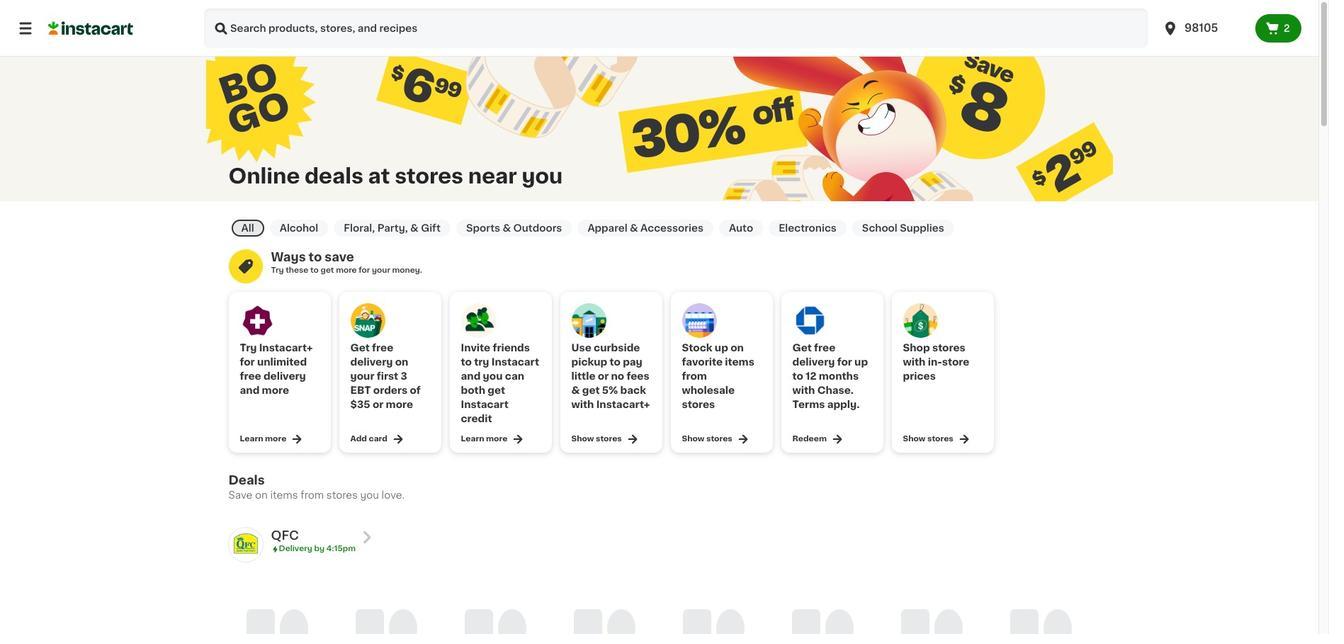 Task type: vqa. For each thing, say whether or not it's contained in the screenshot.
your account
no



Task type: locate. For each thing, give the bounding box(es) containing it.
1 vertical spatial from
[[301, 490, 324, 500]]

1 horizontal spatial or
[[598, 371, 609, 381]]

get inside get free delivery on your first 3 ebt orders of $35 or more
[[350, 343, 370, 353]]

1 horizontal spatial instacart+
[[597, 400, 650, 410]]

in-
[[928, 357, 942, 367]]

delivery
[[350, 357, 393, 367], [793, 357, 835, 367], [264, 371, 306, 381]]

0 vertical spatial you
[[522, 166, 563, 186]]

to inside get free delivery for up to 12 months with chase. terms apply.
[[793, 371, 804, 381]]

2 horizontal spatial for
[[837, 357, 852, 367]]

for inside try instacart+ for unlimited free delivery and more
[[240, 357, 255, 367]]

on right save
[[255, 490, 268, 500]]

can
[[505, 371, 524, 381]]

0 vertical spatial with
[[903, 357, 926, 367]]

delivery down unlimited
[[264, 371, 306, 381]]

learn
[[240, 435, 263, 443], [461, 435, 484, 443]]

you
[[522, 166, 563, 186], [483, 371, 503, 381], [360, 490, 379, 500]]

& inside use curbside pickup to pay little or no fees & get 5% back with instacart+
[[572, 386, 580, 395]]

from up delivery by 4:15pm
[[301, 490, 324, 500]]

0 horizontal spatial show stores
[[572, 435, 622, 443]]

free down unlimited
[[240, 371, 261, 381]]

1 horizontal spatial on
[[395, 357, 409, 367]]

2 show from the left
[[682, 435, 705, 443]]

for down floral,
[[359, 266, 370, 274]]

1 vertical spatial try
[[240, 343, 257, 353]]

0 horizontal spatial get
[[350, 343, 370, 353]]

instacart+
[[259, 343, 313, 353], [597, 400, 650, 410]]

for left unlimited
[[240, 357, 255, 367]]

0 vertical spatial on
[[731, 343, 744, 353]]

1 horizontal spatial get
[[488, 386, 505, 395]]

more down unlimited
[[262, 386, 289, 395]]

0 horizontal spatial free
[[240, 371, 261, 381]]

to left 12
[[793, 371, 804, 381]]

accessories
[[641, 223, 704, 233]]

show
[[572, 435, 594, 443], [682, 435, 705, 443], [903, 435, 926, 443]]

school supplies
[[862, 223, 945, 233]]

0 horizontal spatial learn more
[[240, 435, 287, 443]]

show for stores
[[682, 435, 705, 443]]

1 vertical spatial you
[[483, 371, 503, 381]]

at
[[368, 166, 390, 186]]

1 vertical spatial or
[[373, 400, 384, 410]]

0 vertical spatial instacart
[[492, 357, 539, 367]]

2 learn more from the left
[[461, 435, 508, 443]]

show stores for no
[[572, 435, 622, 443]]

0 horizontal spatial for
[[240, 357, 255, 367]]

0 vertical spatial your
[[372, 266, 390, 274]]

deals save on items from stores you love.
[[229, 475, 405, 500]]

to left try
[[461, 357, 472, 367]]

your inside ways to save try these to get more for your money.
[[372, 266, 390, 274]]

0 horizontal spatial learn
[[240, 435, 263, 443]]

try inside try instacart+ for unlimited free delivery and more
[[240, 343, 257, 353]]

0 horizontal spatial up
[[715, 343, 728, 353]]

for inside get free delivery for up to 12 months with chase. terms apply.
[[837, 357, 852, 367]]

learn up deals
[[240, 435, 263, 443]]

1 vertical spatial on
[[395, 357, 409, 367]]

free inside get free delivery for up to 12 months with chase. terms apply.
[[814, 343, 836, 353]]

1 horizontal spatial get
[[793, 343, 812, 353]]

get down little
[[582, 386, 600, 395]]

you left love.
[[360, 490, 379, 500]]

1 vertical spatial with
[[793, 386, 815, 395]]

3 show from the left
[[903, 435, 926, 443]]

from down favorite
[[682, 371, 707, 381]]

delivery up 12
[[793, 357, 835, 367]]

2 horizontal spatial free
[[814, 343, 836, 353]]

party,
[[377, 223, 408, 233]]

1 show stores from the left
[[572, 435, 622, 443]]

2 vertical spatial with
[[572, 400, 594, 410]]

learn more up deals
[[240, 435, 287, 443]]

instacart+ up unlimited
[[259, 343, 313, 353]]

show stores down wholesale
[[682, 435, 733, 443]]

0 vertical spatial and
[[461, 371, 481, 381]]

instacart up the "credit"
[[461, 400, 509, 410]]

2 horizontal spatial get
[[582, 386, 600, 395]]

apparel & accessories
[[588, 223, 704, 233]]

show stores down prices
[[903, 435, 954, 443]]

free up 12
[[814, 343, 836, 353]]

up
[[715, 343, 728, 353], [855, 357, 868, 367]]

show down wholesale
[[682, 435, 705, 443]]

items inside stock up on favorite items from wholesale stores
[[725, 357, 755, 367]]

more down save
[[336, 266, 357, 274]]

invite friends to try instacart and you can both get instacart credit
[[461, 343, 539, 424]]

on up "3"
[[395, 357, 409, 367]]

None search field
[[204, 9, 1148, 48]]

0 horizontal spatial instacart+
[[259, 343, 313, 353]]

1 horizontal spatial from
[[682, 371, 707, 381]]

and inside invite friends to try instacart and you can both get instacart credit
[[461, 371, 481, 381]]

up up months at the bottom of page
[[855, 357, 868, 367]]

0 horizontal spatial try
[[240, 343, 257, 353]]

2 horizontal spatial with
[[903, 357, 926, 367]]

delivery inside try instacart+ for unlimited free delivery and more
[[264, 371, 306, 381]]

2 horizontal spatial on
[[731, 343, 744, 353]]

show stores
[[572, 435, 622, 443], [682, 435, 733, 443], [903, 435, 954, 443]]

try
[[474, 357, 489, 367]]

1 horizontal spatial try
[[271, 266, 284, 274]]

1 horizontal spatial free
[[372, 343, 394, 353]]

sports
[[466, 223, 500, 233]]

free up first
[[372, 343, 394, 353]]

1 vertical spatial items
[[270, 490, 298, 500]]

use curbside pickup to pay little or no fees & get 5% back with instacart+
[[572, 343, 650, 410]]

with down little
[[572, 400, 594, 410]]

1 vertical spatial instacart+
[[597, 400, 650, 410]]

show stores down 5% at the left of page
[[572, 435, 622, 443]]

98105 button
[[1154, 9, 1256, 48]]

orders
[[373, 386, 408, 395]]

1 get from the left
[[350, 343, 370, 353]]

1 horizontal spatial and
[[461, 371, 481, 381]]

and down unlimited
[[240, 386, 260, 395]]

with down shop
[[903, 357, 926, 367]]

up inside stock up on favorite items from wholesale stores
[[715, 343, 728, 353]]

get up 12
[[793, 343, 812, 353]]

with
[[903, 357, 926, 367], [793, 386, 815, 395], [572, 400, 594, 410]]

delivery inside get free delivery on your first 3 ebt orders of $35 or more
[[350, 357, 393, 367]]

delivery
[[279, 545, 312, 553]]

free for for
[[814, 343, 836, 353]]

1 learn more from the left
[[240, 435, 287, 443]]

2 learn from the left
[[461, 435, 484, 443]]

your
[[372, 266, 390, 274], [350, 371, 375, 381]]

instacart+ down back
[[597, 400, 650, 410]]

stock
[[682, 343, 713, 353]]

apparel & accessories link
[[578, 220, 714, 237]]

0 horizontal spatial delivery
[[264, 371, 306, 381]]

to right "these"
[[310, 266, 319, 274]]

learn more for try instacart+ for unlimited free delivery and more
[[240, 435, 287, 443]]

you right near
[[522, 166, 563, 186]]

0 horizontal spatial or
[[373, 400, 384, 410]]

back
[[621, 386, 646, 395]]

stores
[[395, 166, 464, 186], [933, 343, 966, 353], [682, 400, 715, 410], [596, 435, 622, 443], [707, 435, 733, 443], [928, 435, 954, 443], [327, 490, 358, 500]]

on for stock
[[731, 343, 744, 353]]

2 vertical spatial you
[[360, 490, 379, 500]]

2 horizontal spatial delivery
[[793, 357, 835, 367]]

stores inside deals save on items from stores you love.
[[327, 490, 358, 500]]

up up favorite
[[715, 343, 728, 353]]

5%
[[602, 386, 618, 395]]

school supplies link
[[852, 220, 954, 237]]

1 horizontal spatial for
[[359, 266, 370, 274]]

on
[[731, 343, 744, 353], [395, 357, 409, 367], [255, 490, 268, 500]]

0 horizontal spatial on
[[255, 490, 268, 500]]

0 horizontal spatial with
[[572, 400, 594, 410]]

0 horizontal spatial get
[[321, 266, 334, 274]]

show down prices
[[903, 435, 926, 443]]

sports & outdoors link
[[456, 220, 572, 237]]

get free delivery on your first 3 ebt orders of $35 or more
[[350, 343, 421, 410]]

outdoors
[[514, 223, 562, 233]]

12
[[806, 371, 817, 381]]

stock up on favorite items from wholesale stores
[[682, 343, 755, 410]]

delivery inside get free delivery for up to 12 months with chase. terms apply.
[[793, 357, 835, 367]]

to
[[309, 252, 322, 263], [310, 266, 319, 274], [461, 357, 472, 367], [610, 357, 621, 367], [793, 371, 804, 381]]

1 horizontal spatial show stores
[[682, 435, 733, 443]]

1 horizontal spatial delivery
[[350, 357, 393, 367]]

& down little
[[572, 386, 580, 395]]

or right $35
[[373, 400, 384, 410]]

0 vertical spatial items
[[725, 357, 755, 367]]

free
[[372, 343, 394, 353], [814, 343, 836, 353], [240, 371, 261, 381]]

learn down the "credit"
[[461, 435, 484, 443]]

2 horizontal spatial you
[[522, 166, 563, 186]]

1 horizontal spatial up
[[855, 357, 868, 367]]

get down can
[[488, 386, 505, 395]]

0 vertical spatial or
[[598, 371, 609, 381]]

and inside try instacart+ for unlimited free delivery and more
[[240, 386, 260, 395]]

on inside deals save on items from stores you love.
[[255, 490, 268, 500]]

0 vertical spatial up
[[715, 343, 728, 353]]

both
[[461, 386, 486, 395]]

online deals at stores near you main content
[[0, 0, 1319, 634]]

1 horizontal spatial you
[[483, 371, 503, 381]]

your up the ebt
[[350, 371, 375, 381]]

instacart+ inside use curbside pickup to pay little or no fees & get 5% back with instacart+
[[597, 400, 650, 410]]

of
[[410, 386, 421, 395]]

more down the "orders"
[[386, 400, 413, 410]]

get inside get free delivery for up to 12 months with chase. terms apply.
[[793, 343, 812, 353]]

floral, party, & gift
[[344, 223, 441, 233]]

get
[[321, 266, 334, 274], [488, 386, 505, 395], [582, 386, 600, 395]]

1 horizontal spatial learn
[[461, 435, 484, 443]]

1 show from the left
[[572, 435, 594, 443]]

instacart up can
[[492, 357, 539, 367]]

and
[[461, 371, 481, 381], [240, 386, 260, 395]]

or left no on the bottom left of the page
[[598, 371, 609, 381]]

with up the terms
[[793, 386, 815, 395]]

get inside ways to save try these to get more for your money.
[[321, 266, 334, 274]]

show stores for stores
[[682, 435, 733, 443]]

delivery by 4:15pm
[[279, 545, 356, 553]]

you inside invite friends to try instacart and you can both get instacart credit
[[483, 371, 503, 381]]

0 horizontal spatial and
[[240, 386, 260, 395]]

stores inside stock up on favorite items from wholesale stores
[[682, 400, 715, 410]]

0 horizontal spatial show
[[572, 435, 594, 443]]

2 show stores from the left
[[682, 435, 733, 443]]

1 vertical spatial up
[[855, 357, 868, 367]]

these
[[286, 266, 309, 274]]

delivery up first
[[350, 357, 393, 367]]

get down save
[[321, 266, 334, 274]]

auto
[[729, 223, 753, 233]]

0 horizontal spatial from
[[301, 490, 324, 500]]

0 vertical spatial from
[[682, 371, 707, 381]]

2 horizontal spatial show stores
[[903, 435, 954, 443]]

favorite
[[682, 357, 723, 367]]

learn for try instacart+ for unlimited free delivery and more
[[240, 435, 263, 443]]

or inside get free delivery on your first 3 ebt orders of $35 or more
[[373, 400, 384, 410]]

items
[[725, 357, 755, 367], [270, 490, 298, 500]]

items up qfc
[[270, 490, 298, 500]]

4:15pm
[[326, 545, 356, 553]]

1 horizontal spatial with
[[793, 386, 815, 395]]

more inside try instacart+ for unlimited free delivery and more
[[262, 386, 289, 395]]

on right stock
[[731, 343, 744, 353]]

2 vertical spatial on
[[255, 490, 268, 500]]

you inside deals save on items from stores you love.
[[360, 490, 379, 500]]

curbside
[[594, 343, 640, 353]]

1 vertical spatial and
[[240, 386, 260, 395]]

0 vertical spatial instacart+
[[259, 343, 313, 353]]

learn more down the "credit"
[[461, 435, 508, 443]]

$35
[[350, 400, 370, 410]]

items right favorite
[[725, 357, 755, 367]]

little
[[572, 371, 596, 381]]

or
[[598, 371, 609, 381], [373, 400, 384, 410]]

1 horizontal spatial items
[[725, 357, 755, 367]]

get inside invite friends to try instacart and you can both get instacart credit
[[488, 386, 505, 395]]

money.
[[392, 266, 422, 274]]

you down try
[[483, 371, 503, 381]]

add
[[350, 435, 367, 443]]

your left the money.
[[372, 266, 390, 274]]

try
[[271, 266, 284, 274], [240, 343, 257, 353]]

show down little
[[572, 435, 594, 443]]

2 button
[[1256, 14, 1302, 43]]

add card
[[350, 435, 388, 443]]

0 vertical spatial try
[[271, 266, 284, 274]]

for inside ways to save try these to get more for your money.
[[359, 266, 370, 274]]

more inside ways to save try these to get more for your money.
[[336, 266, 357, 274]]

on inside stock up on favorite items from wholesale stores
[[731, 343, 744, 353]]

2 get from the left
[[793, 343, 812, 353]]

for up months at the bottom of page
[[837, 357, 852, 367]]

get up the ebt
[[350, 343, 370, 353]]

instacart+ inside try instacart+ for unlimited free delivery and more
[[259, 343, 313, 353]]

qfc
[[271, 530, 299, 541]]

alcohol link
[[270, 220, 328, 237]]

1 horizontal spatial show
[[682, 435, 705, 443]]

to down curbside
[[610, 357, 621, 367]]

1 horizontal spatial learn more
[[461, 435, 508, 443]]

from
[[682, 371, 707, 381], [301, 490, 324, 500]]

0 horizontal spatial you
[[360, 490, 379, 500]]

0 horizontal spatial items
[[270, 490, 298, 500]]

learn more
[[240, 435, 287, 443], [461, 435, 508, 443]]

2 horizontal spatial show
[[903, 435, 926, 443]]

try inside ways to save try these to get more for your money.
[[271, 266, 284, 274]]

1 vertical spatial your
[[350, 371, 375, 381]]

to inside invite friends to try instacart and you can both get instacart credit
[[461, 357, 472, 367]]

1 learn from the left
[[240, 435, 263, 443]]

98105 button
[[1162, 9, 1247, 48]]

and up both
[[461, 371, 481, 381]]

free inside get free delivery on your first 3 ebt orders of $35 or more
[[372, 343, 394, 353]]



Task type: describe. For each thing, give the bounding box(es) containing it.
to left save
[[309, 252, 322, 263]]

pickup
[[572, 357, 608, 367]]

ways
[[271, 252, 306, 263]]

credit
[[461, 414, 492, 424]]

no
[[611, 371, 625, 381]]

school
[[862, 223, 898, 233]]

stores inside shop stores with in-store prices
[[933, 343, 966, 353]]

pay
[[623, 357, 643, 367]]

use
[[572, 343, 592, 353]]

love.
[[382, 490, 405, 500]]

up inside get free delivery for up to 12 months with chase. terms apply.
[[855, 357, 868, 367]]

deals
[[305, 166, 363, 186]]

your inside get free delivery on your first 3 ebt orders of $35 or more
[[350, 371, 375, 381]]

ways to save try these to get more for your money.
[[271, 252, 422, 274]]

save
[[325, 252, 354, 263]]

learn more for invite friends to try instacart and you can both get instacart credit
[[461, 435, 508, 443]]

wholesale
[[682, 386, 735, 395]]

2
[[1284, 23, 1291, 33]]

save
[[229, 490, 253, 500]]

on for deals
[[255, 490, 268, 500]]

from inside deals save on items from stores you love.
[[301, 490, 324, 500]]

3 show stores from the left
[[903, 435, 954, 443]]

online deals at stores near you
[[229, 166, 563, 186]]

shop stores with in-store prices
[[903, 343, 970, 381]]

& right apparel at the left top of page
[[630, 223, 638, 233]]

prices
[[903, 371, 936, 381]]

with inside use curbside pickup to pay little or no fees & get 5% back with instacart+
[[572, 400, 594, 410]]

more inside get free delivery on your first 3 ebt orders of $35 or more
[[386, 400, 413, 410]]

redeem
[[793, 435, 827, 443]]

auto link
[[719, 220, 763, 237]]

98105
[[1185, 23, 1219, 33]]

& left gift
[[410, 223, 419, 233]]

alcohol
[[280, 223, 318, 233]]

items inside deals save on items from stores you love.
[[270, 490, 298, 500]]

get for get free delivery on your first 3 ebt orders of $35 or more
[[350, 343, 370, 353]]

you for deals
[[360, 490, 379, 500]]

more down the "credit"
[[486, 435, 508, 443]]

all
[[241, 223, 254, 233]]

from inside stock up on favorite items from wholesale stores
[[682, 371, 707, 381]]

by
[[314, 545, 325, 553]]

fees
[[627, 371, 650, 381]]

qfc image
[[229, 528, 263, 562]]

supplies
[[900, 223, 945, 233]]

apply.
[[828, 400, 860, 410]]

near
[[468, 166, 517, 186]]

all link
[[231, 220, 264, 237]]

savings education cards icon image
[[229, 249, 263, 283]]

apparel
[[588, 223, 628, 233]]

online
[[229, 166, 300, 186]]

months
[[819, 371, 859, 381]]

sports & outdoors
[[466, 223, 562, 233]]

floral, party, & gift link
[[334, 220, 451, 237]]

with inside get free delivery for up to 12 months with chase. terms apply.
[[793, 386, 815, 395]]

chase.
[[818, 386, 854, 395]]

free for on
[[372, 343, 394, 353]]

shop
[[903, 343, 930, 353]]

deals
[[229, 475, 265, 486]]

floral,
[[344, 223, 375, 233]]

card
[[369, 435, 388, 443]]

free inside try instacart+ for unlimited free delivery and more
[[240, 371, 261, 381]]

you for invite
[[483, 371, 503, 381]]

to inside use curbside pickup to pay little or no fees & get 5% back with instacart+
[[610, 357, 621, 367]]

try instacart+ for unlimited free delivery and more
[[240, 343, 313, 395]]

or inside use curbside pickup to pay little or no fees & get 5% back with instacart+
[[598, 371, 609, 381]]

terms
[[793, 400, 825, 410]]

get for get free delivery for up to 12 months with chase. terms apply.
[[793, 343, 812, 353]]

ebt
[[350, 386, 371, 395]]

get free delivery for up to 12 months with chase. terms apply.
[[793, 343, 868, 410]]

gift
[[421, 223, 441, 233]]

more up deals save on items from stores you love.
[[265, 435, 287, 443]]

show for no
[[572, 435, 594, 443]]

unlimited
[[257, 357, 307, 367]]

1 vertical spatial instacart
[[461, 400, 509, 410]]

3
[[401, 371, 407, 381]]

Search field
[[204, 9, 1148, 48]]

learn for invite friends to try instacart and you can both get instacart credit
[[461, 435, 484, 443]]

friends
[[493, 343, 530, 353]]

electronics
[[779, 223, 837, 233]]

with inside shop stores with in-store prices
[[903, 357, 926, 367]]

delivery for first
[[350, 357, 393, 367]]

get inside use curbside pickup to pay little or no fees & get 5% back with instacart+
[[582, 386, 600, 395]]

store
[[942, 357, 970, 367]]

invite
[[461, 343, 491, 353]]

electronics link
[[769, 220, 847, 237]]

first
[[377, 371, 398, 381]]

& right sports
[[503, 223, 511, 233]]

on inside get free delivery on your first 3 ebt orders of $35 or more
[[395, 357, 409, 367]]

instacart logo image
[[48, 20, 133, 37]]

delivery for to
[[793, 357, 835, 367]]



